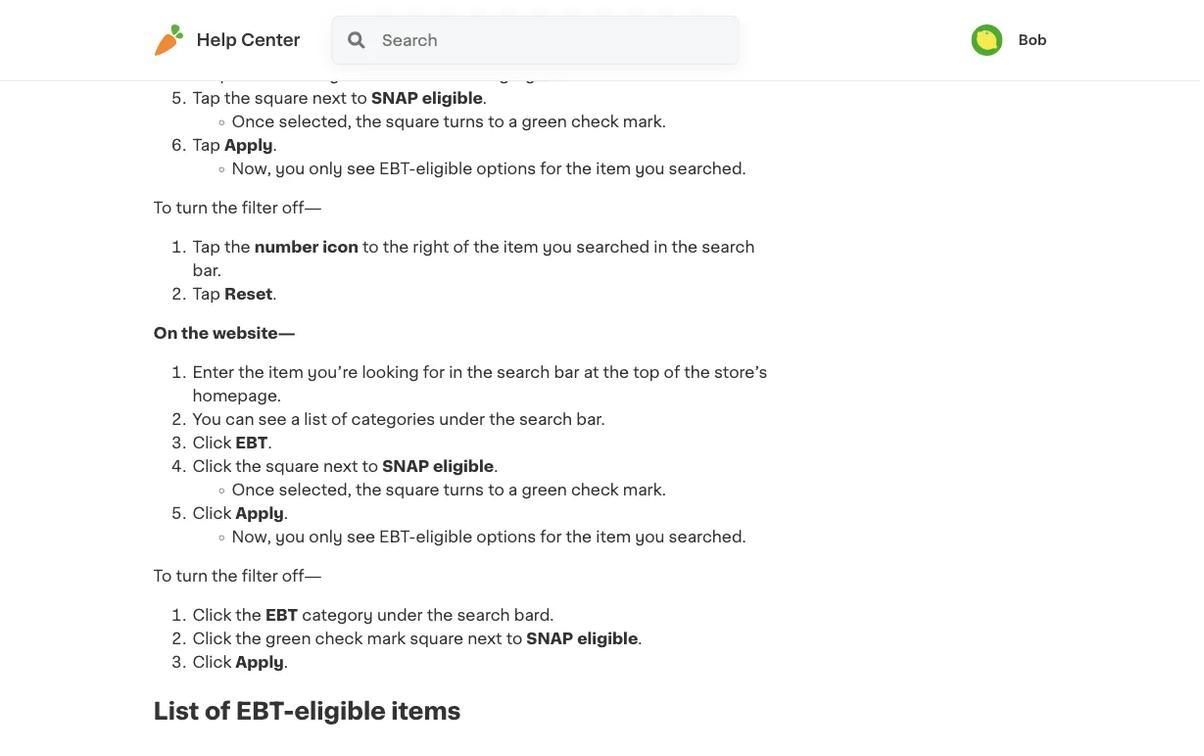 Task type: describe. For each thing, give the bounding box(es) containing it.
0 vertical spatial filter
[[427, 20, 466, 36]]

apply inside swipe down until you find the ebt category. tap the square next to snap eligible . once selected, the square turns to a green check mark. tap apply . now, you only see ebt-eligible options for the item you searched.
[[225, 138, 273, 154]]

options inside swipe down until you find the ebt category. tap the square next to snap eligible . once selected, the square turns to a green check mark. tap apply . now, you only see ebt-eligible options for the item you searched.
[[477, 161, 536, 177]]

swipe
[[193, 67, 240, 83]]

green inside swipe down until you find the ebt category. tap the square next to snap eligible . once selected, the square turns to a green check mark. tap apply . now, you only see ebt-eligible options for the item you searched.
[[522, 114, 567, 130]]

categories
[[351, 412, 435, 428]]

help center
[[197, 32, 300, 49]]

2 click from the top
[[193, 459, 232, 475]]

square down categories
[[386, 483, 440, 499]]

right for within the search bar, tap the filter icon
[[560, 20, 597, 36]]

mark. inside enter the item you're looking for in the search bar at the top of the store's homepage. you can see a list of categories under the search bar. click ebt . click the square next to snap eligible . once selected, the square turns to a green check mark. click apply . now, you only see ebt-eligible options for the item you searched.
[[623, 483, 666, 499]]

help center link
[[153, 25, 300, 56]]

list
[[153, 700, 199, 724]]

enter the item you're looking for in the search bar at the top of the store's homepage. you can see a list of categories under the search bar. click ebt . click the square next to snap eligible . once selected, the square turns to a green check mark. click apply . now, you only see ebt-eligible options for the item you searched.
[[193, 365, 768, 546]]

1 vertical spatial filter
[[242, 201, 278, 216]]

see inside swipe down until you find the ebt category. tap the square next to snap eligible . once selected, the square turns to a green check mark. tap apply . now, you only see ebt-eligible options for the item you searched.
[[347, 161, 375, 177]]

swipe down until you find the ebt category. tap the square next to snap eligible . once selected, the square turns to a green check mark. tap apply . now, you only see ebt-eligible options for the item you searched.
[[193, 67, 747, 177]]

1 click from the top
[[193, 436, 232, 452]]

5 click from the top
[[193, 632, 232, 648]]

top
[[633, 365, 660, 381]]

tap the number icon
[[193, 240, 359, 255]]

you inside to the right of the item you searched in the search bar.
[[543, 240, 572, 255]]

now, inside enter the item you're looking for in the search bar at the top of the store's homepage. you can see a list of categories under the search bar. click ebt . click the square next to snap eligible . once selected, the square turns to a green check mark. click apply . now, you only see ebt-eligible options for the item you searched.
[[232, 530, 271, 546]]

searched
[[576, 240, 650, 255]]

square down down
[[255, 91, 308, 106]]

Search search field
[[380, 17, 739, 64]]

within
[[193, 20, 243, 36]]

once inside swipe down until you find the ebt category. tap the square next to snap eligible . once selected, the square turns to a green check mark. tap apply . now, you only see ebt-eligible options for the item you searched.
[[232, 114, 275, 130]]

for inside swipe down until you find the ebt category. tap the square next to snap eligible . once selected, the square turns to a green check mark. tap apply . now, you only see ebt-eligible options for the item you searched.
[[540, 161, 562, 177]]

item inside to the right of the item you searched in the search bar.
[[504, 240, 539, 255]]

1 to from the top
[[153, 201, 172, 216]]

4 tap from the top
[[193, 287, 221, 303]]

tap reset .
[[193, 287, 277, 303]]

at
[[584, 365, 599, 381]]

enter
[[193, 365, 234, 381]]

of inside to the right of the item you searched in the search bar.
[[453, 240, 470, 255]]

square down list
[[266, 459, 319, 475]]

snap inside click the ebt category under the search bard. click the green check mark square next to snap eligible . click apply .
[[527, 632, 574, 648]]

searched. inside enter the item you're looking for in the search bar at the top of the store's homepage. you can see a list of categories under the search bar. click ebt . click the square next to snap eligible . once selected, the square turns to a green check mark. click apply . now, you only see ebt-eligible options for the item you searched.
[[669, 530, 747, 546]]

eligible inside click the ebt category under the search bard. click the green check mark square next to snap eligible . click apply .
[[577, 632, 638, 648]]

tap
[[367, 20, 393, 36]]

a inside swipe down until you find the ebt category. tap the square next to snap eligible . once selected, the square turns to a green check mark. tap apply . now, you only see ebt-eligible options for the item you searched.
[[509, 114, 518, 130]]

2 vertical spatial for
[[540, 530, 562, 546]]

user avatar image
[[972, 25, 1003, 56]]

reset
[[225, 287, 273, 303]]

2 to turn the filter off— from the top
[[153, 569, 322, 585]]

green inside click the ebt category under the search bard. click the green check mark square next to snap eligible . click apply .
[[266, 632, 311, 648]]

to inside to the right of the item you entered.
[[510, 20, 526, 36]]

1 vertical spatial a
[[291, 412, 300, 428]]

1 horizontal spatial icon
[[470, 20, 506, 36]]

searched. inside swipe down until you find the ebt category. tap the square next to snap eligible . once selected, the square turns to a green check mark. tap apply . now, you only see ebt-eligible options for the item you searched.
[[669, 161, 747, 177]]

to inside click the ebt category under the search bard. click the green check mark square next to snap eligible . click apply .
[[506, 632, 523, 648]]

2 vertical spatial ebt-
[[236, 700, 295, 724]]

ebt- inside swipe down until you find the ebt category. tap the square next to snap eligible . once selected, the square turns to a green check mark. tap apply . now, you only see ebt-eligible options for the item you searched.
[[379, 161, 416, 177]]

search inside to the right of the item you searched in the search bar.
[[702, 240, 755, 255]]

now, inside swipe down until you find the ebt category. tap the square next to snap eligible . once selected, the square turns to a green check mark. tap apply . now, you only see ebt-eligible options for the item you searched.
[[232, 161, 271, 177]]

1 vertical spatial see
[[258, 412, 287, 428]]

ebt inside enter the item you're looking for in the search bar at the top of the store's homepage. you can see a list of categories under the search bar. click ebt . click the square next to snap eligible . once selected, the square turns to a green check mark. click apply . now, you only see ebt-eligible options for the item you searched.
[[236, 436, 268, 452]]

to inside to the right of the item you searched in the search bar.
[[363, 240, 379, 255]]

ebt inside click the ebt category under the search bard. click the green check mark square next to snap eligible . click apply .
[[266, 608, 298, 624]]

homepage.
[[193, 389, 281, 404]]

looking
[[362, 365, 419, 381]]

apply inside click the ebt category under the search bard. click the green check mark square next to snap eligible . click apply .
[[236, 655, 284, 671]]

in inside to the right of the item you searched in the search bar.
[[654, 240, 668, 255]]

center
[[241, 32, 300, 49]]

2 vertical spatial see
[[347, 530, 375, 546]]

you inside to the right of the item you entered.
[[690, 20, 720, 36]]

4 click from the top
[[193, 608, 232, 624]]

2 turn from the top
[[176, 569, 208, 585]]

category
[[302, 608, 373, 624]]

options inside enter the item you're looking for in the search bar at the top of the store's homepage. you can see a list of categories under the search bar. click ebt . click the square next to snap eligible . once selected, the square turns to a green check mark. click apply . now, you only see ebt-eligible options for the item you searched.
[[477, 530, 536, 546]]



Task type: locate. For each thing, give the bounding box(es) containing it.
snap inside enter the item you're looking for in the search bar at the top of the store's homepage. you can see a list of categories under the search bar. click ebt . click the square next to snap eligible . once selected, the square turns to a green check mark. click apply . now, you only see ebt-eligible options for the item you searched.
[[382, 459, 430, 475]]

1 vertical spatial in
[[449, 365, 463, 381]]

green
[[522, 114, 567, 130], [522, 483, 567, 499], [266, 632, 311, 648]]

2 now, from the top
[[232, 530, 271, 546]]

apply down down
[[225, 138, 273, 154]]

0 vertical spatial next
[[312, 91, 347, 106]]

1 horizontal spatial under
[[439, 412, 485, 428]]

turns
[[444, 114, 484, 130], [444, 483, 484, 499]]

instacart image
[[153, 25, 185, 56]]

0 vertical spatial check
[[571, 114, 619, 130]]

turn
[[176, 201, 208, 216], [176, 569, 208, 585]]

mark.
[[623, 114, 666, 130], [623, 483, 666, 499]]

selected, inside swipe down until you find the ebt category. tap the square next to snap eligible . once selected, the square turns to a green check mark. tap apply . now, you only see ebt-eligible options for the item you searched.
[[279, 114, 352, 130]]

selected, down the until
[[279, 114, 352, 130]]

1 selected, from the top
[[279, 114, 352, 130]]

0 vertical spatial once
[[232, 114, 275, 130]]

under inside enter the item you're looking for in the search bar at the top of the store's homepage. you can see a list of categories under the search bar. click ebt . click the square next to snap eligible . once selected, the square turns to a green check mark. click apply . now, you only see ebt-eligible options for the item you searched.
[[439, 412, 485, 428]]

1 horizontal spatial in
[[654, 240, 668, 255]]

store's
[[714, 365, 768, 381]]

search
[[277, 20, 330, 36], [702, 240, 755, 255], [497, 365, 550, 381], [519, 412, 573, 428], [457, 608, 510, 624]]

square down find
[[386, 114, 440, 130]]

1 vertical spatial options
[[477, 530, 536, 546]]

bar.
[[193, 263, 221, 279], [577, 412, 605, 428]]

under
[[439, 412, 485, 428], [377, 608, 423, 624]]

1 vertical spatial once
[[232, 483, 275, 499]]

next inside swipe down until you find the ebt category. tap the square next to snap eligible . once selected, the square turns to a green check mark. tap apply . now, you only see ebt-eligible options for the item you searched.
[[312, 91, 347, 106]]

1 once from the top
[[232, 114, 275, 130]]

1 vertical spatial to turn the filter off—
[[153, 569, 322, 585]]

.
[[483, 91, 487, 106], [273, 138, 277, 154], [273, 287, 277, 303], [268, 436, 272, 452], [494, 459, 498, 475], [284, 506, 288, 522], [638, 632, 642, 648], [284, 655, 288, 671]]

right for tap the number icon
[[413, 240, 449, 255]]

turns inside enter the item you're looking for in the search bar at the top of the store's homepage. you can see a list of categories under the search bar. click ebt . click the square next to snap eligible . once selected, the square turns to a green check mark. click apply . now, you only see ebt-eligible options for the item you searched.
[[444, 483, 484, 499]]

1 off— from the top
[[282, 201, 322, 216]]

1 vertical spatial turn
[[176, 569, 208, 585]]

only inside swipe down until you find the ebt category. tap the square next to snap eligible . once selected, the square turns to a green check mark. tap apply . now, you only see ebt-eligible options for the item you searched.
[[309, 161, 343, 177]]

2 vertical spatial ebt
[[266, 608, 298, 624]]

website—
[[213, 326, 296, 342]]

options down category.
[[477, 161, 536, 177]]

0 vertical spatial in
[[654, 240, 668, 255]]

1 vertical spatial to
[[153, 569, 172, 585]]

0 vertical spatial icon
[[470, 20, 506, 36]]

1 tap from the top
[[193, 91, 221, 106]]

filter
[[427, 20, 466, 36], [242, 201, 278, 216], [242, 569, 278, 585]]

0 vertical spatial selected,
[[279, 114, 352, 130]]

2 vertical spatial green
[[266, 632, 311, 648]]

2 mark. from the top
[[623, 483, 666, 499]]

1 vertical spatial snap
[[382, 459, 430, 475]]

6 click from the top
[[193, 655, 232, 671]]

0 vertical spatial mark.
[[623, 114, 666, 130]]

entered.
[[193, 44, 258, 59]]

2 only from the top
[[309, 530, 343, 546]]

2 searched. from the top
[[669, 530, 747, 546]]

item inside swipe down until you find the ebt category. tap the square next to snap eligible . once selected, the square turns to a green check mark. tap apply . now, you only see ebt-eligible options for the item you searched.
[[596, 161, 631, 177]]

ebt-
[[379, 161, 416, 177], [379, 530, 416, 546], [236, 700, 295, 724]]

click the ebt category under the search bard. click the green check mark square next to snap eligible . click apply .
[[193, 608, 642, 671]]

2 vertical spatial filter
[[242, 569, 278, 585]]

off—
[[282, 201, 322, 216], [282, 569, 322, 585]]

2 once from the top
[[232, 483, 275, 499]]

icon right number on the top of page
[[323, 240, 359, 255]]

a
[[509, 114, 518, 130], [291, 412, 300, 428], [509, 483, 518, 499]]

list of ebt-eligible items
[[153, 700, 461, 724]]

check inside swipe down until you find the ebt category. tap the square next to snap eligible . once selected, the square turns to a green check mark. tap apply . now, you only see ebt-eligible options for the item you searched.
[[571, 114, 619, 130]]

selected, down list
[[279, 483, 352, 499]]

1 vertical spatial only
[[309, 530, 343, 546]]

1 vertical spatial icon
[[323, 240, 359, 255]]

see down find
[[347, 161, 375, 177]]

item
[[651, 20, 686, 36], [596, 161, 631, 177], [504, 240, 539, 255], [268, 365, 304, 381], [596, 530, 631, 546]]

0 vertical spatial green
[[522, 114, 567, 130]]

next inside enter the item you're looking for in the search bar at the top of the store's homepage. you can see a list of categories under the search bar. click ebt . click the square next to snap eligible . once selected, the square turns to a green check mark. click apply . now, you only see ebt-eligible options for the item you searched.
[[323, 459, 358, 475]]

tap
[[193, 91, 221, 106], [193, 138, 221, 154], [193, 240, 221, 255], [193, 287, 221, 303]]

0 vertical spatial turns
[[444, 114, 484, 130]]

list
[[304, 412, 327, 428]]

0 vertical spatial off—
[[282, 201, 322, 216]]

right
[[560, 20, 597, 36], [413, 240, 449, 255]]

to the right of the item you searched in the search bar.
[[193, 240, 755, 279]]

search inside click the ebt category under the search bard. click the green check mark square next to snap eligible . click apply .
[[457, 608, 510, 624]]

0 vertical spatial under
[[439, 412, 485, 428]]

mark. inside swipe down until you find the ebt category. tap the square next to snap eligible . once selected, the square turns to a green check mark. tap apply . now, you only see ebt-eligible options for the item you searched.
[[623, 114, 666, 130]]

1 vertical spatial ebt-
[[379, 530, 416, 546]]

0 horizontal spatial under
[[377, 608, 423, 624]]

square
[[255, 91, 308, 106], [386, 114, 440, 130], [266, 459, 319, 475], [386, 483, 440, 499], [410, 632, 464, 648]]

1 searched. from the top
[[669, 161, 747, 177]]

2 vertical spatial check
[[315, 632, 363, 648]]

under up mark
[[377, 608, 423, 624]]

0 vertical spatial a
[[509, 114, 518, 130]]

options up bard. at the bottom left of the page
[[477, 530, 536, 546]]

you
[[193, 412, 221, 428]]

next inside click the ebt category under the search bard. click the green check mark square next to snap eligible . click apply .
[[468, 632, 502, 648]]

only
[[309, 161, 343, 177], [309, 530, 343, 546]]

1 vertical spatial ebt
[[236, 436, 268, 452]]

once down can at the bottom of the page
[[232, 483, 275, 499]]

0 vertical spatial ebt
[[428, 67, 460, 83]]

1 mark. from the top
[[623, 114, 666, 130]]

bar. inside to the right of the item you searched in the search bar.
[[193, 263, 221, 279]]

item inside to the right of the item you entered.
[[651, 20, 686, 36]]

2 to from the top
[[153, 569, 172, 585]]

0 vertical spatial apply
[[225, 138, 273, 154]]

icon
[[470, 20, 506, 36], [323, 240, 359, 255]]

category.
[[464, 67, 540, 83]]

square inside click the ebt category under the search bard. click the green check mark square next to snap eligible . click apply .
[[410, 632, 464, 648]]

bar. down "at"
[[577, 412, 605, 428]]

1 horizontal spatial right
[[560, 20, 597, 36]]

can
[[225, 412, 254, 428]]

items
[[391, 700, 461, 724]]

on
[[153, 326, 178, 342]]

find
[[363, 67, 394, 83]]

snap
[[371, 91, 418, 106], [382, 459, 430, 475], [527, 632, 574, 648]]

1 vertical spatial off—
[[282, 569, 322, 585]]

see
[[347, 161, 375, 177], [258, 412, 287, 428], [347, 530, 375, 546]]

0 vertical spatial bar.
[[193, 263, 221, 279]]

0 horizontal spatial in
[[449, 365, 463, 381]]

bar. inside enter the item you're looking for in the search bar at the top of the store's homepage. you can see a list of categories under the search bar. click ebt . click the square next to snap eligible . once selected, the square turns to a green check mark. click apply . now, you only see ebt-eligible options for the item you searched.
[[577, 412, 605, 428]]

3 tap from the top
[[193, 240, 221, 255]]

1 now, from the top
[[232, 161, 271, 177]]

1 vertical spatial turns
[[444, 483, 484, 499]]

only up number on the top of page
[[309, 161, 343, 177]]

2 vertical spatial apply
[[236, 655, 284, 671]]

see up category
[[347, 530, 375, 546]]

only inside enter the item you're looking for in the search bar at the top of the store's homepage. you can see a list of categories under the search bar. click ebt . click the square next to snap eligible . once selected, the square turns to a green check mark. click apply . now, you only see ebt-eligible options for the item you searched.
[[309, 530, 343, 546]]

in right searched
[[654, 240, 668, 255]]

bar. up tap reset . at the left top
[[193, 263, 221, 279]]

1 to turn the filter off— from the top
[[153, 201, 322, 216]]

bar,
[[334, 20, 363, 36]]

snap down bard. at the bottom left of the page
[[527, 632, 574, 648]]

0 vertical spatial only
[[309, 161, 343, 177]]

apply inside enter the item you're looking for in the search bar at the top of the store's homepage. you can see a list of categories under the search bar. click ebt . click the square next to snap eligible . once selected, the square turns to a green check mark. click apply . now, you only see ebt-eligible options for the item you searched.
[[236, 506, 284, 522]]

1 turn from the top
[[176, 201, 208, 216]]

on the website—
[[153, 326, 296, 342]]

selected, inside enter the item you're looking for in the search bar at the top of the store's homepage. you can see a list of categories under the search bar. click ebt . click the square next to snap eligible . once selected, the square turns to a green check mark. click apply . now, you only see ebt-eligible options for the item you searched.
[[279, 483, 352, 499]]

0 vertical spatial to turn the filter off—
[[153, 201, 322, 216]]

ebt- inside enter the item you're looking for in the search bar at the top of the store's homepage. you can see a list of categories under the search bar. click ebt . click the square next to snap eligible . once selected, the square turns to a green check mark. click apply . now, you only see ebt-eligible options for the item you searched.
[[379, 530, 416, 546]]

of
[[601, 20, 617, 36], [453, 240, 470, 255], [664, 365, 680, 381], [331, 412, 348, 428], [205, 700, 231, 724]]

1 vertical spatial now,
[[232, 530, 271, 546]]

ebt
[[428, 67, 460, 83], [236, 436, 268, 452], [266, 608, 298, 624]]

check inside enter the item you're looking for in the search bar at the top of the store's homepage. you can see a list of categories under the search bar. click ebt . click the square next to snap eligible . once selected, the square turns to a green check mark. click apply . now, you only see ebt-eligible options for the item you searched.
[[571, 483, 619, 499]]

within the search bar, tap the filter icon
[[193, 20, 506, 36]]

bob
[[1019, 33, 1047, 47]]

eligible
[[422, 91, 483, 106], [416, 161, 473, 177], [433, 459, 494, 475], [416, 530, 473, 546], [577, 632, 638, 648], [294, 700, 386, 724]]

1 vertical spatial searched.
[[669, 530, 747, 546]]

1 vertical spatial selected,
[[279, 483, 352, 499]]

1 vertical spatial apply
[[236, 506, 284, 522]]

3 click from the top
[[193, 506, 232, 522]]

1 vertical spatial green
[[522, 483, 567, 499]]

turns inside swipe down until you find the ebt category. tap the square next to snap eligible . once selected, the square turns to a green check mark. tap apply . now, you only see ebt-eligible options for the item you searched.
[[444, 114, 484, 130]]

1 horizontal spatial bar.
[[577, 412, 605, 428]]

once
[[232, 114, 275, 130], [232, 483, 275, 499]]

mark
[[367, 632, 406, 648]]

options
[[477, 161, 536, 177], [477, 530, 536, 546]]

to the right of the item you entered.
[[193, 20, 720, 59]]

2 selected, from the top
[[279, 483, 352, 499]]

0 horizontal spatial right
[[413, 240, 449, 255]]

apply down can at the bottom of the page
[[236, 506, 284, 522]]

2 options from the top
[[477, 530, 536, 546]]

right inside to the right of the item you entered.
[[560, 20, 597, 36]]

bob link
[[972, 25, 1047, 56]]

down
[[244, 67, 288, 83]]

green inside enter the item you're looking for in the search bar at the top of the store's homepage. you can see a list of categories under the search bar. click ebt . click the square next to snap eligible . once selected, the square turns to a green check mark. click apply . now, you only see ebt-eligible options for the item you searched.
[[522, 483, 567, 499]]

icon up category.
[[470, 20, 506, 36]]

1 vertical spatial mark.
[[623, 483, 666, 499]]

once down down
[[232, 114, 275, 130]]

under inside click the ebt category under the search bard. click the green check mark square next to snap eligible . click apply .
[[377, 608, 423, 624]]

click
[[193, 436, 232, 452], [193, 459, 232, 475], [193, 506, 232, 522], [193, 608, 232, 624], [193, 632, 232, 648], [193, 655, 232, 671]]

bar
[[554, 365, 580, 381]]

for
[[540, 161, 562, 177], [423, 365, 445, 381], [540, 530, 562, 546]]

1 options from the top
[[477, 161, 536, 177]]

0 vertical spatial ebt-
[[379, 161, 416, 177]]

you
[[690, 20, 720, 36], [330, 67, 359, 83], [275, 161, 305, 177], [635, 161, 665, 177], [543, 240, 572, 255], [275, 530, 305, 546], [635, 530, 665, 546]]

square right mark
[[410, 632, 464, 648]]

2 turns from the top
[[444, 483, 484, 499]]

1 vertical spatial next
[[323, 459, 358, 475]]

selected,
[[279, 114, 352, 130], [279, 483, 352, 499]]

ebt down can at the bottom of the page
[[236, 436, 268, 452]]

to
[[510, 20, 526, 36], [351, 91, 367, 106], [488, 114, 505, 130], [363, 240, 379, 255], [362, 459, 378, 475], [488, 483, 505, 499], [506, 632, 523, 648]]

2 vertical spatial snap
[[527, 632, 574, 648]]

you're
[[308, 365, 358, 381]]

ebt inside swipe down until you find the ebt category. tap the square next to snap eligible . once selected, the square turns to a green check mark. tap apply . now, you only see ebt-eligible options for the item you searched.
[[428, 67, 460, 83]]

help
[[197, 32, 237, 49]]

1 only from the top
[[309, 161, 343, 177]]

off— up category
[[282, 569, 322, 585]]

ebt left category
[[266, 608, 298, 624]]

1 vertical spatial right
[[413, 240, 449, 255]]

1 turns from the top
[[444, 114, 484, 130]]

of inside to the right of the item you entered.
[[601, 20, 617, 36]]

right inside to the right of the item you searched in the search bar.
[[413, 240, 449, 255]]

1 vertical spatial for
[[423, 365, 445, 381]]

check
[[571, 114, 619, 130], [571, 483, 619, 499], [315, 632, 363, 648]]

see right can at the bottom of the page
[[258, 412, 287, 428]]

snap down categories
[[382, 459, 430, 475]]

1 vertical spatial check
[[571, 483, 619, 499]]

0 vertical spatial searched.
[[669, 161, 747, 177]]

off— up number on the top of page
[[282, 201, 322, 216]]

until
[[292, 67, 326, 83]]

ebt down to the right of the item you entered.
[[428, 67, 460, 83]]

searched.
[[669, 161, 747, 177], [669, 530, 747, 546]]

0 vertical spatial see
[[347, 161, 375, 177]]

once inside enter the item you're looking for in the search bar at the top of the store's homepage. you can see a list of categories under the search bar. click ebt . click the square next to snap eligible . once selected, the square turns to a green check mark. click apply . now, you only see ebt-eligible options for the item you searched.
[[232, 483, 275, 499]]

in right looking
[[449, 365, 463, 381]]

only up category
[[309, 530, 343, 546]]

to turn the filter off—
[[153, 201, 322, 216], [153, 569, 322, 585]]

2 tap from the top
[[193, 138, 221, 154]]

check inside click the ebt category under the search bard. click the green check mark square next to snap eligible . click apply .
[[315, 632, 363, 648]]

snap down find
[[371, 91, 418, 106]]

under right categories
[[439, 412, 485, 428]]

the
[[247, 20, 273, 36], [397, 20, 423, 36], [530, 20, 556, 36], [621, 20, 647, 36], [398, 67, 424, 83], [225, 91, 251, 106], [356, 114, 382, 130], [566, 161, 592, 177], [212, 201, 238, 216], [225, 240, 251, 255], [383, 240, 409, 255], [474, 240, 500, 255], [672, 240, 698, 255], [181, 326, 209, 342], [238, 365, 264, 381], [467, 365, 493, 381], [603, 365, 629, 381], [684, 365, 710, 381], [489, 412, 515, 428], [236, 459, 262, 475], [356, 483, 382, 499], [566, 530, 592, 546], [212, 569, 238, 585], [236, 608, 262, 624], [427, 608, 453, 624], [236, 632, 262, 648]]

0 vertical spatial snap
[[371, 91, 418, 106]]

bard.
[[514, 608, 554, 624]]

0 vertical spatial now,
[[232, 161, 271, 177]]

0 horizontal spatial icon
[[323, 240, 359, 255]]

0 vertical spatial turn
[[176, 201, 208, 216]]

to
[[153, 201, 172, 216], [153, 569, 172, 585]]

0 vertical spatial right
[[560, 20, 597, 36]]

apply up list of ebt-eligible items
[[236, 655, 284, 671]]

1 vertical spatial under
[[377, 608, 423, 624]]

number
[[255, 240, 319, 255]]

snap inside swipe down until you find the ebt category. tap the square next to snap eligible . once selected, the square turns to a green check mark. tap apply . now, you only see ebt-eligible options for the item you searched.
[[371, 91, 418, 106]]

2 vertical spatial a
[[509, 483, 518, 499]]

now,
[[232, 161, 271, 177], [232, 530, 271, 546]]

in
[[654, 240, 668, 255], [449, 365, 463, 381]]

2 off— from the top
[[282, 569, 322, 585]]

apply
[[225, 138, 273, 154], [236, 506, 284, 522], [236, 655, 284, 671]]

0 horizontal spatial bar.
[[193, 263, 221, 279]]

in inside enter the item you're looking for in the search bar at the top of the store's homepage. you can see a list of categories under the search bar. click ebt . click the square next to snap eligible . once selected, the square turns to a green check mark. click apply . now, you only see ebt-eligible options for the item you searched.
[[449, 365, 463, 381]]

1 vertical spatial bar.
[[577, 412, 605, 428]]

0 vertical spatial options
[[477, 161, 536, 177]]

2 vertical spatial next
[[468, 632, 502, 648]]

0 vertical spatial to
[[153, 201, 172, 216]]

next
[[312, 91, 347, 106], [323, 459, 358, 475], [468, 632, 502, 648]]

0 vertical spatial for
[[540, 161, 562, 177]]



Task type: vqa. For each thing, say whether or not it's contained in the screenshot.
SNAP within the The Click The Ebt Category Under The Search Bard. Click The Green Check Mark Square Next To Snap Eligible . Click Apply .
yes



